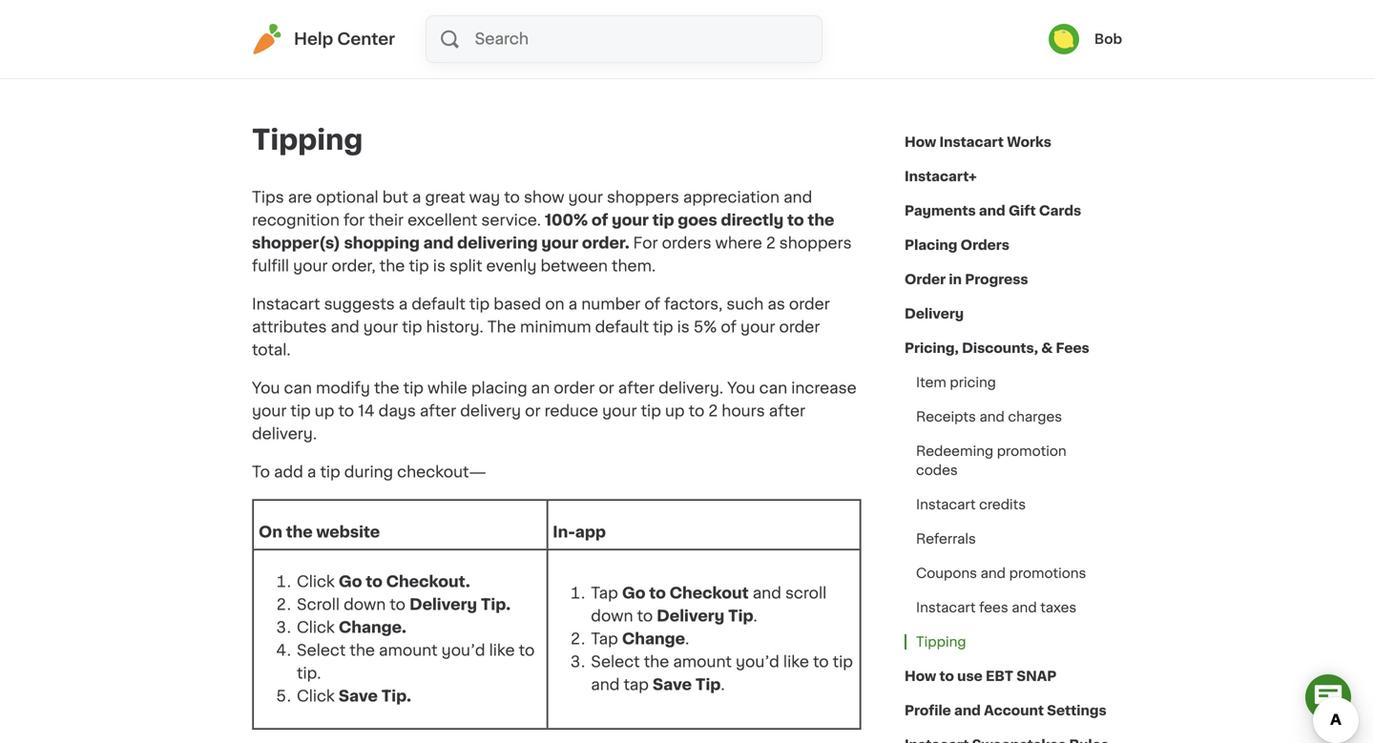 Task type: describe. For each thing, give the bounding box(es) containing it.
instacart for instacart fees and taxes
[[916, 601, 976, 615]]

shoppers inside for orders where 2 shoppers fulfill your order, the tip is split evenly between them.
[[780, 236, 852, 251]]

reduce
[[545, 404, 599, 419]]

show
[[524, 190, 565, 205]]

0 vertical spatial default
[[412, 297, 466, 312]]

help center link
[[252, 24, 395, 54]]

tips
[[252, 190, 284, 205]]

minimum
[[520, 320, 591, 335]]

how instacart works link
[[905, 125, 1052, 159]]

click for click go to checkout. scroll down to delivery tip.
[[297, 575, 335, 590]]

checkout—
[[397, 465, 487, 480]]

way
[[469, 190, 500, 205]]

profile and account settings
[[905, 705, 1107, 718]]

to inside select the amount you'd like to tip. click save tip.
[[519, 643, 535, 659]]

1 up from the left
[[315, 404, 335, 419]]

attributes
[[252, 320, 327, 335]]

coupons and promotions link
[[905, 557, 1098, 591]]

based
[[494, 297, 541, 312]]

in-
[[553, 525, 575, 540]]

select the amount you'd like to tip and tap
[[591, 655, 853, 693]]

help center
[[294, 31, 395, 47]]

14
[[358, 404, 375, 419]]

receipts
[[916, 411, 976, 424]]

click change.
[[297, 621, 407, 636]]

works
[[1007, 136, 1052, 149]]

is inside instacart suggests a default tip based on a number of factors, such as order attributes and your tip history. the minimum default tip is 5% of your order total.
[[677, 320, 690, 335]]

bob
[[1095, 32, 1123, 46]]

tip inside for orders where 2 shoppers fulfill your order, the tip is split evenly between them.
[[409, 259, 429, 274]]

instacart+ link
[[905, 159, 977, 194]]

modify
[[316, 381, 370, 396]]

in-app
[[553, 525, 606, 540]]

orders
[[961, 239, 1010, 252]]

instacart credits
[[916, 498, 1026, 512]]

on
[[545, 297, 565, 312]]

them.
[[612, 259, 656, 274]]

a right suggests
[[399, 297, 408, 312]]

Search search field
[[473, 16, 822, 62]]

to
[[252, 465, 270, 480]]

coupons
[[916, 567, 978, 580]]

discounts,
[[962, 342, 1039, 355]]

receipts and charges
[[916, 411, 1063, 424]]

. for delivery tip .
[[754, 609, 758, 624]]

and inside 'tips are optional but a great way to show your shoppers appreciation and recognition for their excellent service.'
[[784, 190, 813, 205]]

factors,
[[665, 297, 723, 312]]

great
[[425, 190, 465, 205]]

add
[[274, 465, 303, 480]]

codes
[[916, 464, 958, 477]]

charges
[[1009, 411, 1063, 424]]

suggests
[[324, 297, 395, 312]]

fulfill
[[252, 259, 289, 274]]

pricing, discounts, & fees link
[[905, 331, 1090, 366]]

instacart suggests a default tip based on a number of factors, such as order attributes and your tip history. the minimum default tip is 5% of your order total.
[[252, 297, 830, 358]]

and inside the and scroll down to
[[753, 586, 782, 601]]

your down suggests
[[364, 320, 398, 335]]

select for select the amount you'd like to tip. click save tip.
[[297, 643, 346, 659]]

your right reduce
[[603, 404, 637, 419]]

change
[[622, 632, 686, 647]]

0 horizontal spatial or
[[525, 404, 541, 419]]

delivery for delivery
[[905, 307, 964, 321]]

2 vertical spatial of
[[721, 320, 737, 335]]

pricing,
[[905, 342, 959, 355]]

order,
[[332, 259, 376, 274]]

to inside the and scroll down to
[[637, 609, 653, 624]]

click inside select the amount you'd like to tip. click save tip.
[[297, 689, 335, 705]]

to inside 100% of your tip goes directly to the shopper
[[788, 213, 804, 228]]

item pricing
[[916, 376, 997, 390]]

and inside "link"
[[979, 204, 1006, 218]]

amount for tap
[[673, 655, 732, 670]]

center
[[337, 31, 395, 47]]

1 horizontal spatial default
[[595, 320, 649, 335]]

delivering
[[457, 236, 538, 251]]

placing
[[471, 381, 528, 396]]

instacart for instacart suggests a default tip based on a number of factors, such as order attributes and your tip history. the minimum default tip is 5% of your order total.
[[252, 297, 320, 312]]

settings
[[1047, 705, 1107, 718]]

the inside select the amount you'd like to tip. click save tip.
[[350, 643, 375, 659]]

a right the add
[[307, 465, 316, 480]]

evenly
[[486, 259, 537, 274]]

appreciation
[[683, 190, 780, 205]]

instacart up instacart+ on the top right
[[940, 136, 1004, 149]]

1 you from the left
[[252, 381, 280, 396]]

placing
[[905, 239, 958, 252]]

are
[[288, 190, 312, 205]]

use
[[958, 670, 983, 684]]

order
[[905, 273, 946, 286]]

shopper
[[252, 236, 319, 251]]

you can modify the tip while placing an order
[[252, 381, 599, 396]]

taxes
[[1041, 601, 1077, 615]]

the inside select the amount you'd like to tip and tap
[[644, 655, 669, 670]]

referrals link
[[905, 522, 988, 557]]

hours
[[722, 404, 765, 419]]

directly
[[721, 213, 784, 228]]

1 horizontal spatial tipping
[[916, 636, 967, 649]]

like for select the amount you'd like to tip and tap
[[784, 655, 809, 670]]

increase
[[792, 381, 857, 396]]

order in progress link
[[905, 263, 1029, 297]]

to inside select the amount you'd like to tip and tap
[[813, 655, 829, 670]]

credits
[[980, 498, 1026, 512]]

an
[[532, 381, 550, 396]]

as
[[768, 297, 785, 312]]

save tip .
[[653, 678, 725, 693]]

1 horizontal spatial or
[[599, 381, 615, 396]]

tap for tap change .
[[591, 632, 618, 647]]

payments
[[905, 204, 976, 218]]

can inside or after delivery. you can increase your tip up to 14 days after delivery or reduce your tip up to 2 hours after delivery.
[[760, 381, 788, 396]]

on
[[259, 525, 282, 540]]

go for click
[[339, 575, 362, 590]]

tip for delivery
[[728, 609, 754, 624]]

down inside the and scroll down to
[[591, 609, 633, 624]]

service.
[[482, 213, 541, 228]]

instacart for instacart credits
[[916, 498, 976, 512]]

. for tap change .
[[686, 632, 690, 647]]

scroll
[[786, 586, 827, 601]]

while
[[428, 381, 468, 396]]

1 vertical spatial order
[[779, 320, 820, 335]]

you'd for select the amount you'd like to tip. click save tip.
[[442, 643, 485, 659]]

100% of your tip goes directly to the shopper
[[252, 213, 835, 251]]

2 up from the left
[[665, 404, 685, 419]]

0 horizontal spatial tipping
[[252, 126, 363, 154]]

instacart fees and taxes
[[916, 601, 1077, 615]]



Task type: vqa. For each thing, say whether or not it's contained in the screenshot.
1 g
no



Task type: locate. For each thing, give the bounding box(es) containing it.
but
[[383, 190, 408, 205]]

instacart
[[940, 136, 1004, 149], [252, 297, 320, 312], [916, 498, 976, 512], [916, 601, 976, 615]]

a right the on on the top of page
[[569, 297, 578, 312]]

0 vertical spatial tap
[[591, 586, 618, 601]]

recognition
[[252, 213, 340, 228]]

0 vertical spatial click
[[297, 575, 335, 590]]

instacart up the referrals
[[916, 498, 976, 512]]

between
[[541, 259, 608, 274]]

your up 100%
[[569, 190, 603, 205]]

amount down "change."
[[379, 643, 438, 659]]

shopping
[[344, 236, 420, 251]]

0 vertical spatial .
[[754, 609, 758, 624]]

shoppers up 'for'
[[607, 190, 680, 205]]

1 horizontal spatial you
[[728, 381, 756, 396]]

like inside select the amount you'd like to tip and tap
[[784, 655, 809, 670]]

bob link
[[1049, 24, 1123, 54]]

order in progress
[[905, 273, 1029, 286]]

delivery inside click go to checkout. scroll down to delivery tip.
[[410, 598, 477, 613]]

of inside 100% of your tip goes directly to the shopper
[[592, 213, 608, 228]]

1 vertical spatial default
[[595, 320, 649, 335]]

2 horizontal spatial delivery
[[905, 307, 964, 321]]

your inside 'tips are optional but a great way to show your shoppers appreciation and recognition for their excellent service.'
[[569, 190, 603, 205]]

is inside for orders where 2 shoppers fulfill your order, the tip is split evenly between them.
[[433, 259, 446, 274]]

orders
[[662, 236, 712, 251]]

instacart+
[[905, 170, 977, 183]]

click up scroll
[[297, 575, 335, 590]]

1 vertical spatial or
[[525, 404, 541, 419]]

default up history. in the left of the page
[[412, 297, 466, 312]]

default down number at top left
[[595, 320, 649, 335]]

redeeming promotion codes link
[[905, 434, 1123, 488]]

0 vertical spatial tipping
[[252, 126, 363, 154]]

the down "change."
[[350, 643, 375, 659]]

is left 5%
[[677, 320, 690, 335]]

click inside click go to checkout. scroll down to delivery tip.
[[297, 575, 335, 590]]

or right an
[[599, 381, 615, 396]]

2 vertical spatial click
[[297, 689, 335, 705]]

select inside select the amount you'd like to tip. click save tip.
[[297, 643, 346, 659]]

2 horizontal spatial of
[[721, 320, 737, 335]]

go inside click go to checkout. scroll down to delivery tip.
[[339, 575, 362, 590]]

your up 'for'
[[612, 213, 649, 228]]

select up tap
[[591, 655, 640, 670]]

tip for save
[[696, 678, 721, 693]]

change.
[[339, 621, 407, 636]]

order right as on the right of the page
[[789, 297, 830, 312]]

1 horizontal spatial save
[[653, 678, 692, 693]]

and down suggests
[[331, 320, 360, 335]]

1 vertical spatial 2
[[709, 404, 718, 419]]

tap for tap go to checkout
[[591, 586, 618, 601]]

the
[[808, 213, 835, 228], [380, 259, 405, 274], [374, 381, 400, 396], [286, 525, 313, 540], [350, 643, 375, 659], [644, 655, 669, 670]]

0 horizontal spatial like
[[489, 643, 515, 659]]

go up tap change .
[[622, 586, 646, 601]]

1 vertical spatial tipping
[[916, 636, 967, 649]]

1 vertical spatial click
[[297, 621, 335, 636]]

shoppers down directly
[[780, 236, 852, 251]]

can up 'hours'
[[760, 381, 788, 396]]

you up 'hours'
[[728, 381, 756, 396]]

of up order.
[[592, 213, 608, 228]]

instacart inside instacart suggests a default tip based on a number of factors, such as order attributes and your tip history. the minimum default tip is 5% of your order total.
[[252, 297, 320, 312]]

0 horizontal spatial after
[[420, 404, 456, 419]]

your inside 100% of your tip goes directly to the shopper
[[612, 213, 649, 228]]

can left the modify
[[284, 381, 312, 396]]

tap
[[624, 678, 649, 693]]

tap
[[591, 586, 618, 601], [591, 632, 618, 647]]

redeeming promotion codes
[[916, 445, 1067, 477]]

to add a tip during checkout—
[[252, 465, 487, 480]]

after down number at top left
[[618, 381, 655, 396]]

0 vertical spatial tip.
[[481, 598, 511, 613]]

pricing
[[950, 376, 997, 390]]

tip. inside click go to checkout. scroll down to delivery tip.
[[481, 598, 511, 613]]

the down change
[[644, 655, 669, 670]]

1 horizontal spatial can
[[760, 381, 788, 396]]

a right the but
[[412, 190, 421, 205]]

0 vertical spatial how
[[905, 136, 937, 149]]

1 vertical spatial tap
[[591, 632, 618, 647]]

tap change .
[[591, 632, 690, 647]]

3 click from the top
[[297, 689, 335, 705]]

order up reduce
[[554, 381, 595, 396]]

tip.
[[297, 666, 321, 682]]

tip inside select the amount you'd like to tip and tap
[[833, 655, 853, 670]]

select
[[297, 643, 346, 659], [591, 655, 640, 670]]

payments and gift cards
[[905, 204, 1082, 218]]

and right fees
[[1012, 601, 1037, 615]]

save down click change.
[[339, 689, 378, 705]]

user avatar image
[[1049, 24, 1080, 54]]

in
[[949, 273, 962, 286]]

1 horizontal spatial go
[[622, 586, 646, 601]]

like for select the amount you'd like to tip. click save tip.
[[489, 643, 515, 659]]

snap
[[1017, 670, 1057, 684]]

2 you from the left
[[728, 381, 756, 396]]

0 horizontal spatial select
[[297, 643, 346, 659]]

amount for save
[[379, 643, 438, 659]]

0 horizontal spatial delivery.
[[252, 427, 317, 442]]

down up tap change .
[[591, 609, 633, 624]]

you down "total."
[[252, 381, 280, 396]]

order
[[789, 297, 830, 312], [779, 320, 820, 335], [554, 381, 595, 396]]

select up tip.
[[297, 643, 346, 659]]

1 horizontal spatial up
[[665, 404, 685, 419]]

such
[[727, 297, 764, 312]]

0 vertical spatial delivery.
[[659, 381, 724, 396]]

tip down delivery tip .
[[696, 678, 721, 693]]

0 vertical spatial order
[[789, 297, 830, 312]]

1 can from the left
[[284, 381, 312, 396]]

after
[[618, 381, 655, 396], [420, 404, 456, 419], [769, 404, 806, 419]]

a inside 'tips are optional but a great way to show your shoppers appreciation and recognition for their excellent service.'
[[412, 190, 421, 205]]

and down excellent
[[423, 236, 454, 251]]

go up scroll
[[339, 575, 362, 590]]

how to use ebt snap
[[905, 670, 1057, 684]]

pricing, discounts, & fees
[[905, 342, 1090, 355]]

go
[[339, 575, 362, 590], [622, 586, 646, 601]]

can
[[284, 381, 312, 396], [760, 381, 788, 396]]

click down scroll
[[297, 621, 335, 636]]

tip down checkout
[[728, 609, 754, 624]]

or after delivery. you can increase your tip up to 14 days after delivery or reduce your tip up to 2 hours after delivery.
[[252, 381, 857, 442]]

0 vertical spatial shoppers
[[607, 190, 680, 205]]

you'd down delivery tip .
[[736, 655, 780, 670]]

goes
[[678, 213, 718, 228]]

promotion
[[997, 445, 1067, 458]]

1 horizontal spatial after
[[618, 381, 655, 396]]

instacart credits link
[[905, 488, 1038, 522]]

you'd inside select the amount you'd like to tip and tap
[[736, 655, 780, 670]]

1 how from the top
[[905, 136, 937, 149]]

of left factors,
[[645, 297, 661, 312]]

how up profile
[[905, 670, 937, 684]]

and down use
[[955, 705, 981, 718]]

1 horizontal spatial .
[[721, 678, 725, 693]]

1 horizontal spatial delivery.
[[659, 381, 724, 396]]

after down increase
[[769, 404, 806, 419]]

cards
[[1040, 204, 1082, 218]]

0 horizontal spatial you'd
[[442, 643, 485, 659]]

delivery up the pricing,
[[905, 307, 964, 321]]

tipping
[[252, 126, 363, 154], [916, 636, 967, 649]]

0 horizontal spatial 2
[[709, 404, 718, 419]]

order.
[[582, 236, 630, 251]]

after down while on the bottom of the page
[[420, 404, 456, 419]]

progress
[[965, 273, 1029, 286]]

total.
[[252, 343, 291, 358]]

and left gift at the top right
[[979, 204, 1006, 218]]

1 vertical spatial is
[[677, 320, 690, 335]]

how for how to use ebt snap
[[905, 670, 937, 684]]

0 horizontal spatial can
[[284, 381, 312, 396]]

&
[[1042, 342, 1053, 355]]

tap up tap change .
[[591, 586, 618, 601]]

the down shopping
[[380, 259, 405, 274]]

tip.
[[481, 598, 511, 613], [382, 689, 411, 705]]

the right directly
[[808, 213, 835, 228]]

0 horizontal spatial up
[[315, 404, 335, 419]]

click down tip.
[[297, 689, 335, 705]]

receipts and charges link
[[905, 400, 1074, 434]]

2 click from the top
[[297, 621, 335, 636]]

amount inside select the amount you'd like to tip and tap
[[673, 655, 732, 670]]

delivery down checkout
[[657, 609, 725, 624]]

0 horizontal spatial down
[[344, 598, 386, 613]]

and left 'scroll'
[[753, 586, 782, 601]]

tips are optional but a great way to show your shoppers appreciation and recognition for their excellent service.
[[252, 190, 813, 228]]

the inside 100% of your tip goes directly to the shopper
[[808, 213, 835, 228]]

tipping up use
[[916, 636, 967, 649]]

1 vertical spatial tip.
[[382, 689, 411, 705]]

1 horizontal spatial you'd
[[736, 655, 780, 670]]

2 can from the left
[[760, 381, 788, 396]]

like
[[489, 643, 515, 659], [784, 655, 809, 670]]

your inside for orders where 2 shoppers fulfill your order, the tip is split evenly between them.
[[293, 259, 328, 274]]

1 vertical spatial .
[[686, 632, 690, 647]]

referrals
[[916, 533, 977, 546]]

down inside click go to checkout. scroll down to delivery tip.
[[344, 598, 386, 613]]

save
[[653, 678, 692, 693], [339, 689, 378, 705]]

or down an
[[525, 404, 541, 419]]

delivery link
[[905, 297, 964, 331]]

0 horizontal spatial default
[[412, 297, 466, 312]]

save inside select the amount you'd like to tip. click save tip.
[[339, 689, 378, 705]]

2 vertical spatial order
[[554, 381, 595, 396]]

save right tap
[[653, 678, 692, 693]]

you'd for select the amount you'd like to tip and tap
[[736, 655, 780, 670]]

0 horizontal spatial is
[[433, 259, 446, 274]]

amount
[[379, 643, 438, 659], [673, 655, 732, 670]]

how instacart works
[[905, 136, 1052, 149]]

0 vertical spatial tip
[[728, 609, 754, 624]]

0 horizontal spatial delivery
[[410, 598, 477, 613]]

instacart down coupons
[[916, 601, 976, 615]]

select inside select the amount you'd like to tip and tap
[[591, 655, 640, 670]]

2 vertical spatial .
[[721, 678, 725, 693]]

delivery. up 'hours'
[[659, 381, 724, 396]]

profile and account settings link
[[905, 694, 1107, 728]]

1 horizontal spatial amount
[[673, 655, 732, 670]]

placing orders link
[[905, 228, 1010, 263]]

shoppers inside 'tips are optional but a great way to show your shoppers appreciation and recognition for their excellent service.'
[[607, 190, 680, 205]]

delivery down checkout.
[[410, 598, 477, 613]]

to inside how to use ebt snap link
[[940, 670, 955, 684]]

0 horizontal spatial of
[[592, 213, 608, 228]]

1 vertical spatial of
[[645, 297, 661, 312]]

2 left 'hours'
[[709, 404, 718, 419]]

delivery for delivery tip .
[[657, 609, 725, 624]]

1 horizontal spatial shoppers
[[780, 236, 852, 251]]

optional
[[316, 190, 379, 205]]

and up fees
[[981, 567, 1006, 580]]

fees
[[980, 601, 1009, 615]]

(s) shopping and delivering your order.
[[319, 236, 633, 251]]

you'd down checkout.
[[442, 643, 485, 659]]

instacart image
[[252, 24, 283, 54]]

coupons and promotions
[[916, 567, 1087, 580]]

and inside instacart suggests a default tip based on a number of factors, such as order attributes and your tip history. the minimum default tip is 5% of your order total.
[[331, 320, 360, 335]]

and left tap
[[591, 678, 620, 693]]

how for how instacart works
[[905, 136, 937, 149]]

up down the modify
[[315, 404, 335, 419]]

1 vertical spatial delivery.
[[252, 427, 317, 442]]

you'd inside select the amount you'd like to tip. click save tip.
[[442, 643, 485, 659]]

1 horizontal spatial tip
[[728, 609, 754, 624]]

tipping link
[[905, 625, 978, 660]]

you inside or after delivery. you can increase your tip up to 14 days after delivery or reduce your tip up to 2 hours after delivery.
[[728, 381, 756, 396]]

2 tap from the top
[[591, 632, 618, 647]]

and up directly
[[784, 190, 813, 205]]

days
[[379, 404, 416, 419]]

delivery
[[905, 307, 964, 321], [410, 598, 477, 613], [657, 609, 725, 624]]

item pricing link
[[905, 366, 1008, 400]]

item
[[916, 376, 947, 390]]

click for click change.
[[297, 621, 335, 636]]

1 vertical spatial shoppers
[[780, 236, 852, 251]]

0 vertical spatial or
[[599, 381, 615, 396]]

0 horizontal spatial tip.
[[382, 689, 411, 705]]

0 horizontal spatial .
[[686, 632, 690, 647]]

0 horizontal spatial go
[[339, 575, 362, 590]]

down up "change."
[[344, 598, 386, 613]]

2 horizontal spatial after
[[769, 404, 806, 419]]

1 horizontal spatial select
[[591, 655, 640, 670]]

your down "total."
[[252, 404, 287, 419]]

(s)
[[319, 236, 341, 251]]

and down "pricing" in the bottom of the page
[[980, 411, 1005, 424]]

0 horizontal spatial you
[[252, 381, 280, 396]]

1 horizontal spatial of
[[645, 297, 661, 312]]

shoppers
[[607, 190, 680, 205], [780, 236, 852, 251]]

amount inside select the amount you'd like to tip. click save tip.
[[379, 643, 438, 659]]

. for save tip .
[[721, 678, 725, 693]]

0 vertical spatial of
[[592, 213, 608, 228]]

instacart up attributes in the top of the page
[[252, 297, 320, 312]]

2 horizontal spatial .
[[754, 609, 758, 624]]

tipping up are
[[252, 126, 363, 154]]

0 horizontal spatial shoppers
[[607, 190, 680, 205]]

0 horizontal spatial save
[[339, 689, 378, 705]]

redeeming
[[916, 445, 994, 458]]

0 vertical spatial 2
[[766, 236, 776, 251]]

up left 'hours'
[[665, 404, 685, 419]]

is left split
[[433, 259, 446, 274]]

1 horizontal spatial 2
[[766, 236, 776, 251]]

100%
[[545, 213, 588, 228]]

order down as on the right of the page
[[779, 320, 820, 335]]

excellent
[[408, 213, 478, 228]]

how up instacart+ on the top right
[[905, 136, 937, 149]]

0 horizontal spatial tip
[[696, 678, 721, 693]]

1 horizontal spatial is
[[677, 320, 690, 335]]

the right on
[[286, 525, 313, 540]]

amount up save tip .
[[673, 655, 732, 670]]

your down 100%
[[542, 236, 579, 251]]

go for tap
[[622, 586, 646, 601]]

2 inside or after delivery. you can increase your tip up to 14 days after delivery or reduce your tip up to 2 hours after delivery.
[[709, 404, 718, 419]]

1 horizontal spatial down
[[591, 609, 633, 624]]

select for select the amount you'd like to tip and tap
[[591, 655, 640, 670]]

2 down directly
[[766, 236, 776, 251]]

of right 5%
[[721, 320, 737, 335]]

for
[[344, 213, 365, 228]]

profile
[[905, 705, 952, 718]]

like inside select the amount you'd like to tip. click save tip.
[[489, 643, 515, 659]]

tip inside 100% of your tip goes directly to the shopper
[[653, 213, 675, 228]]

your down such
[[741, 320, 776, 335]]

1 vertical spatial how
[[905, 670, 937, 684]]

2
[[766, 236, 776, 251], [709, 404, 718, 419]]

number
[[582, 297, 641, 312]]

for
[[633, 236, 658, 251]]

tip. inside select the amount you'd like to tip. click save tip.
[[382, 689, 411, 705]]

the up "days"
[[374, 381, 400, 396]]

the inside for orders where 2 shoppers fulfill your order, the tip is split evenly between them.
[[380, 259, 405, 274]]

how to use ebt snap link
[[905, 660, 1057, 694]]

placing orders
[[905, 239, 1010, 252]]

1 vertical spatial tip
[[696, 678, 721, 693]]

1 click from the top
[[297, 575, 335, 590]]

2 how from the top
[[905, 670, 937, 684]]

1 horizontal spatial tip.
[[481, 598, 511, 613]]

and inside select the amount you'd like to tip and tap
[[591, 678, 620, 693]]

2 inside for orders where 2 shoppers fulfill your order, the tip is split evenly between them.
[[766, 236, 776, 251]]

delivery. up the add
[[252, 427, 317, 442]]

0 vertical spatial is
[[433, 259, 446, 274]]

1 horizontal spatial like
[[784, 655, 809, 670]]

their
[[369, 213, 404, 228]]

tap left change
[[591, 632, 618, 647]]

to inside 'tips are optional but a great way to show your shoppers appreciation and recognition for their excellent service.'
[[504, 190, 520, 205]]

0 horizontal spatial amount
[[379, 643, 438, 659]]

your down (s)
[[293, 259, 328, 274]]

ebt
[[986, 670, 1014, 684]]

1 tap from the top
[[591, 586, 618, 601]]

1 horizontal spatial delivery
[[657, 609, 725, 624]]



